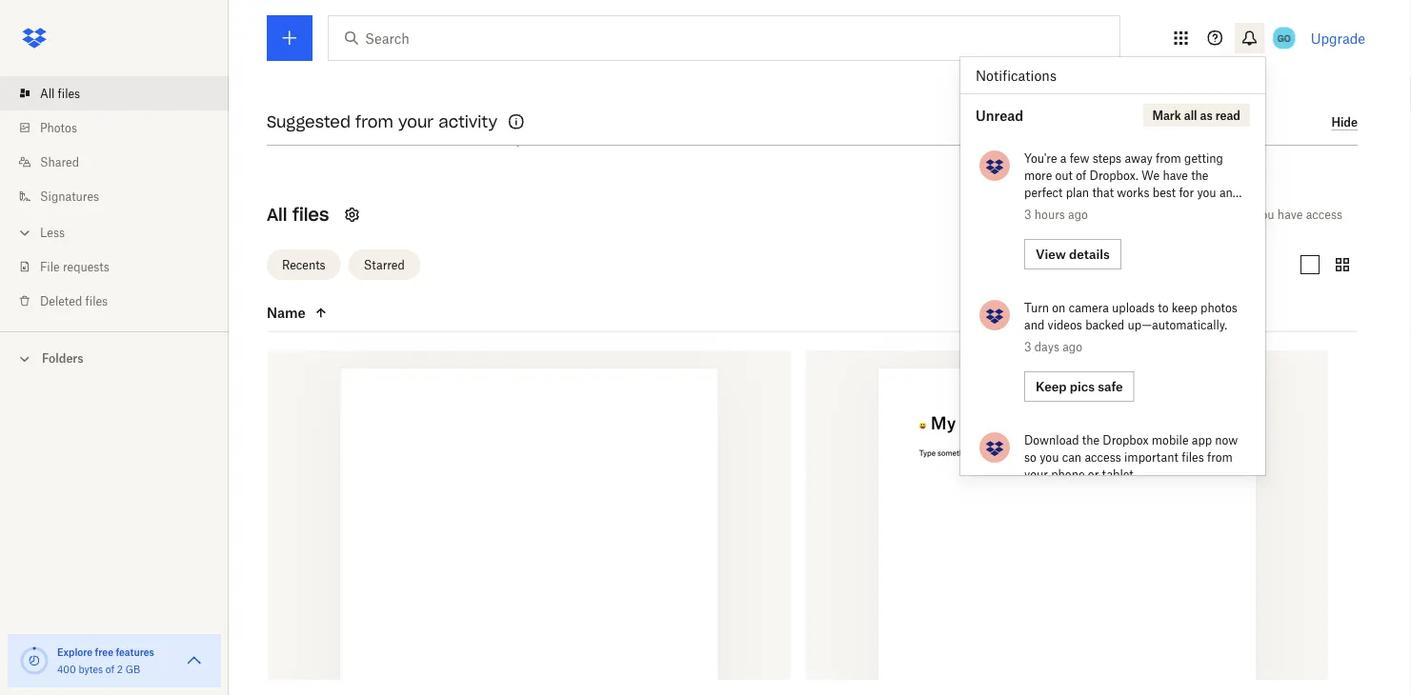 Task type: locate. For each thing, give the bounding box(es) containing it.
more
[[1024, 168, 1052, 182]]

0 vertical spatial ago
[[1068, 207, 1088, 222]]

all up "photos"
[[40, 86, 55, 101]]

0 horizontal spatial all files
[[40, 86, 80, 101]]

as
[[1200, 108, 1213, 122]]

activity
[[439, 112, 498, 132]]

and down turn in the top right of the page
[[1024, 318, 1045, 332]]

1 horizontal spatial all files
[[267, 204, 329, 226]]

from right suggested at the left top
[[355, 112, 393, 132]]

safe
[[1098, 379, 1123, 395]]

from inside you're a few steps away from getting more out of dropbox. we have the perfect plan that works best for you and your needs. 3 hours ago
[[1156, 151, 1182, 165]]

your down so at the right of the page
[[1024, 467, 1048, 482]]

only you have access
[[1227, 208, 1343, 223]]

the inside download the dropbox mobile app now so you can access important files from your phone or tablet.
[[1082, 433, 1100, 447]]

videos
[[1048, 318, 1082, 332]]

1 horizontal spatial dropbox link
[[497, 131, 543, 150]]

and
[[1220, 185, 1240, 200], [1024, 318, 1045, 332]]

have right only
[[1278, 208, 1303, 223]]

of left 2
[[106, 664, 114, 676]]

dropbox inside download the dropbox mobile app now so you can access important files from your phone or tablet.
[[1103, 433, 1149, 447]]

your down 'perfect'
[[1024, 203, 1048, 217]]

1 vertical spatial from
[[1156, 151, 1182, 165]]

0 vertical spatial have
[[1163, 168, 1188, 182]]

2 vertical spatial from
[[1207, 450, 1233, 465]]

1 3 from the top
[[1024, 207, 1032, 222]]

days
[[1035, 340, 1060, 354]]

all files up 'recents' button
[[267, 204, 329, 226]]

1 vertical spatial your
[[1024, 203, 1048, 217]]

2 vertical spatial you
[[1040, 450, 1059, 465]]

1 horizontal spatial have
[[1278, 208, 1303, 223]]

from
[[355, 112, 393, 132], [1156, 151, 1182, 165], [1207, 450, 1233, 465]]

you're a few steps away from getting more out of dropbox. we have the perfect plan that works best for you and your needs. button
[[1024, 150, 1247, 217]]

0 vertical spatial all files
[[40, 86, 80, 101]]

deleted files link
[[15, 284, 229, 318]]

star…
[[521, 91, 558, 107]]

you're a few steps away from getting more out of dropbox. we have the perfect plan that works best for you and your needs. 3 hours ago
[[1024, 151, 1240, 222]]

1 horizontal spatial dropbox
[[497, 133, 543, 148]]

0 horizontal spatial have
[[1163, 168, 1188, 182]]

0 horizontal spatial access
[[1085, 450, 1121, 465]]

keep
[[1036, 379, 1067, 395]]

keep
[[1172, 301, 1198, 315]]

photos
[[40, 121, 77, 135]]

ago down videos
[[1063, 340, 1083, 354]]

1 vertical spatial and
[[1024, 318, 1045, 332]]

upgrade link
[[1311, 30, 1366, 46]]

you right "for"
[[1197, 185, 1217, 200]]

you
[[1197, 185, 1217, 200], [1255, 208, 1275, 223], [1040, 450, 1059, 465]]

your inside you're a few steps away from getting more out of dropbox. we have the perfect plan that works best for you and your needs. 3 hours ago
[[1024, 203, 1048, 217]]

0 vertical spatial you
[[1197, 185, 1217, 200]]

1 vertical spatial all files
[[267, 204, 329, 226]]

hours
[[1035, 207, 1065, 222]]

1 vertical spatial access
[[1085, 450, 1121, 465]]

needs.
[[1051, 203, 1087, 217]]

1 horizontal spatial the
[[1191, 168, 1209, 182]]

all files
[[40, 86, 80, 101], [267, 204, 329, 226]]

0 horizontal spatial of
[[106, 664, 114, 676]]

0 vertical spatial dropbox link
[[335, 110, 381, 129]]

signatures
[[40, 189, 99, 203]]

only
[[1227, 208, 1252, 223]]

your
[[398, 112, 434, 132], [1024, 203, 1048, 217], [1024, 467, 1048, 482]]

have
[[1163, 168, 1188, 182], [1278, 208, 1303, 223]]

ago inside you're a few steps away from getting more out of dropbox. we have the perfect plan that works best for you and your needs. 3 hours ago
[[1068, 207, 1088, 222]]

download the dropbox mobile app now so you can access important files from your phone or tablet. button inside "link"
[[1024, 432, 1247, 483]]

1 horizontal spatial all
[[267, 204, 287, 226]]

you're
[[1024, 151, 1057, 165]]

that
[[1093, 185, 1114, 200]]

all files inside all files 'link'
[[40, 86, 80, 101]]

0 vertical spatial 3
[[1024, 207, 1032, 222]]

access
[[1306, 208, 1343, 223], [1085, 450, 1121, 465]]

name
[[267, 305, 306, 322]]

view
[[1036, 247, 1066, 262]]

1 horizontal spatial you
[[1197, 185, 1217, 200]]

1 horizontal spatial from
[[1156, 151, 1182, 165]]

name button
[[267, 302, 427, 325]]

files up "photos"
[[58, 86, 80, 101]]

the down getting
[[1191, 168, 1209, 182]]

2 horizontal spatial dropbox
[[1103, 433, 1149, 447]]

access right only
[[1306, 208, 1343, 223]]

1 vertical spatial ago
[[1063, 340, 1083, 354]]

2 horizontal spatial from
[[1207, 450, 1233, 465]]

dropbox.
[[1090, 168, 1139, 182]]

of
[[1076, 168, 1087, 182], [106, 664, 114, 676]]

list
[[0, 65, 229, 332]]

so
[[1024, 450, 1037, 465]]

dropbox
[[335, 112, 381, 127], [497, 133, 543, 148], [1103, 433, 1149, 447]]

photos link
[[15, 111, 229, 145]]

from down now
[[1207, 450, 1233, 465]]

file, _ getting started with dropbox paper.paper row
[[268, 352, 791, 696]]

0 vertical spatial all
[[40, 86, 55, 101]]

suggested from your activity
[[267, 112, 498, 132]]

all files link
[[15, 76, 229, 111]]

1 horizontal spatial access
[[1306, 208, 1343, 223]]

the
[[1191, 168, 1209, 182], [1082, 433, 1100, 447]]

from inside download the dropbox mobile app now so you can access important files from your phone or tablet.
[[1207, 450, 1233, 465]]

your left 'activity'
[[398, 112, 434, 132]]

of right out
[[1076, 168, 1087, 182]]

0 vertical spatial from
[[355, 112, 393, 132]]

0 horizontal spatial all
[[40, 86, 55, 101]]

0 horizontal spatial and
[[1024, 318, 1045, 332]]

3 left 'hours'
[[1024, 207, 1032, 222]]

list containing all files
[[0, 65, 229, 332]]

files down the app
[[1182, 450, 1204, 465]]

important
[[1125, 450, 1179, 465]]

0 vertical spatial of
[[1076, 168, 1087, 182]]

1 vertical spatial 3
[[1024, 340, 1032, 354]]

3
[[1024, 207, 1032, 222], [1024, 340, 1032, 354]]

can
[[1062, 450, 1082, 465]]

0 horizontal spatial you
[[1040, 450, 1059, 465]]

1 vertical spatial of
[[106, 664, 114, 676]]

you down download
[[1040, 450, 1059, 465]]

on
[[1052, 301, 1066, 315]]

ago
[[1068, 207, 1088, 222], [1063, 340, 1083, 354]]

all
[[40, 86, 55, 101], [267, 204, 287, 226]]

and up only
[[1220, 185, 1240, 200]]

3 left days
[[1024, 340, 1032, 354]]

1 horizontal spatial of
[[1076, 168, 1087, 182]]

1 vertical spatial the
[[1082, 433, 1100, 447]]

perfect
[[1024, 185, 1063, 200]]

files inside 'link'
[[58, 86, 80, 101]]

from up we
[[1156, 151, 1182, 165]]

all files up "photos"
[[40, 86, 80, 101]]

all
[[1184, 108, 1197, 122]]

the up or
[[1082, 433, 1100, 447]]

files
[[58, 86, 80, 101], [292, 204, 329, 226], [85, 294, 108, 308], [1182, 450, 1204, 465]]

plan
[[1066, 185, 1089, 200]]

2 vertical spatial dropbox
[[1103, 433, 1149, 447]]

2 3 from the top
[[1024, 340, 1032, 354]]

2 horizontal spatial you
[[1255, 208, 1275, 223]]

0 horizontal spatial dropbox
[[335, 112, 381, 127]]

ago down the plan
[[1068, 207, 1088, 222]]

of inside explore free features 400 bytes of 2 gb
[[106, 664, 114, 676]]

ago inside "turn on camera uploads to keep photos and videos backed up—automatically. 3 days ago"
[[1063, 340, 1083, 354]]

have up "for"
[[1163, 168, 1188, 182]]

0 vertical spatial access
[[1306, 208, 1343, 223]]

you right only
[[1255, 208, 1275, 223]]

turn on camera uploads to keep photos and videos backed up—automatically. button
[[1024, 299, 1247, 334]]

gb
[[125, 664, 140, 676]]

0 horizontal spatial the
[[1082, 433, 1100, 447]]

1 horizontal spatial and
[[1220, 185, 1240, 200]]

all files list item
[[0, 76, 229, 111]]

keep pics safe button
[[1024, 372, 1135, 402]]

2 vertical spatial your
[[1024, 467, 1048, 482]]

0 vertical spatial and
[[1220, 185, 1240, 200]]

0 vertical spatial the
[[1191, 168, 1209, 182]]

1 vertical spatial dropbox
[[497, 133, 543, 148]]

out
[[1055, 168, 1073, 182]]

all up 'recents' button
[[267, 204, 287, 226]]

download the dropbox mobile app now so you can access important files from your phone or tablet.
[[1024, 433, 1238, 482]]

access up or
[[1085, 450, 1121, 465]]

_ getting star… paper.paper
[[460, 91, 558, 128]]

mark
[[1153, 108, 1182, 122]]

1 vertical spatial all
[[267, 204, 287, 226]]

mark all as read button
[[1143, 104, 1250, 127]]



Task type: describe. For each thing, give the bounding box(es) containing it.
1 vertical spatial dropbox link
[[497, 131, 543, 150]]

notifications
[[976, 67, 1057, 83]]

explore
[[57, 647, 93, 659]]

best
[[1153, 185, 1176, 200]]

backed
[[1086, 318, 1125, 332]]

download
[[1024, 433, 1079, 447]]

files right deleted
[[85, 294, 108, 308]]

0 horizontal spatial dropbox link
[[335, 110, 381, 129]]

starred
[[364, 258, 405, 273]]

for
[[1179, 185, 1194, 200]]

you inside you're a few steps away from getting more out of dropbox. we have the perfect plan that works best for you and your needs. 3 hours ago
[[1197, 185, 1217, 200]]

mark all as read
[[1153, 108, 1241, 122]]

paper.paper
[[472, 112, 547, 128]]

upgrade
[[1311, 30, 1366, 46]]

recents button
[[267, 250, 341, 281]]

camera
[[1069, 301, 1109, 315]]

view details
[[1036, 247, 1110, 262]]

phone
[[1051, 467, 1085, 482]]

and inside you're a few steps away from getting more out of dropbox. we have the perfect plan that works best for you and your needs. 3 hours ago
[[1220, 185, 1240, 200]]

we
[[1142, 168, 1160, 182]]

a
[[1060, 151, 1067, 165]]

your inside download the dropbox mobile app now so you can access important files from your phone or tablet.
[[1024, 467, 1048, 482]]

photos
[[1201, 301, 1238, 315]]

less
[[40, 225, 65, 240]]

explore free features 400 bytes of 2 gb
[[57, 647, 154, 676]]

file
[[40, 260, 60, 274]]

access inside download the dropbox mobile app now so you can access important files from your phone or tablet.
[[1085, 450, 1121, 465]]

mobile
[[1152, 433, 1189, 447]]

suggested
[[267, 112, 351, 132]]

steps
[[1093, 151, 1122, 165]]

files up 'recents' button
[[292, 204, 329, 226]]

1 vertical spatial have
[[1278, 208, 1303, 223]]

0 vertical spatial dropbox
[[335, 112, 381, 127]]

0 horizontal spatial from
[[355, 112, 393, 132]]

have inside you're a few steps away from getting more out of dropbox. we have the perfect plan that works best for you and your needs. 3 hours ago
[[1163, 168, 1188, 182]]

read
[[1216, 108, 1241, 122]]

pics
[[1070, 379, 1095, 395]]

quota usage element
[[19, 646, 50, 677]]

or
[[1088, 467, 1099, 482]]

file, _ my paper doc.paper row
[[806, 352, 1328, 696]]

unread
[[976, 107, 1024, 123]]

less image
[[15, 223, 34, 243]]

now
[[1215, 433, 1238, 447]]

file requests link
[[15, 250, 229, 284]]

_ getting star… paper.paper link
[[440, 89, 578, 131]]

up—automatically.
[[1128, 318, 1228, 332]]

signatures link
[[15, 179, 229, 213]]

file requests
[[40, 260, 109, 274]]

deleted files
[[40, 294, 108, 308]]

dropbox image
[[15, 19, 53, 57]]

keep pics safe
[[1036, 379, 1123, 395]]

uploads
[[1112, 301, 1155, 315]]

of inside you're a few steps away from getting more out of dropbox. we have the perfect plan that works best for you and your needs. 3 hours ago
[[1076, 168, 1087, 182]]

all inside 'link'
[[40, 86, 55, 101]]

deleted
[[40, 294, 82, 308]]

files inside download the dropbox mobile app now so you can access important files from your phone or tablet.
[[1182, 450, 1204, 465]]

features
[[116, 647, 154, 659]]

folders button
[[0, 344, 229, 372]]

getting
[[1185, 151, 1224, 165]]

1 vertical spatial you
[[1255, 208, 1275, 223]]

_
[[460, 91, 466, 107]]

and inside "turn on camera uploads to keep photos and videos backed up—automatically. 3 days ago"
[[1024, 318, 1045, 332]]

you inside download the dropbox mobile app now so you can access important files from your phone or tablet.
[[1040, 450, 1059, 465]]

view details button
[[1024, 239, 1122, 270]]

turn
[[1024, 301, 1049, 315]]

bytes
[[79, 664, 103, 676]]

details
[[1069, 247, 1110, 262]]

getting
[[469, 91, 518, 107]]

shared link
[[15, 145, 229, 179]]

400
[[57, 664, 76, 676]]

requests
[[63, 260, 109, 274]]

turn on camera uploads to keep photos and videos backed up—automatically. 3 days ago
[[1024, 301, 1238, 354]]

download the dropbox mobile app now so you can access important files from your phone or tablet. link
[[961, 418, 1266, 568]]

tablet.
[[1102, 467, 1137, 482]]

free
[[95, 647, 113, 659]]

2
[[117, 664, 123, 676]]

starred button
[[348, 250, 420, 281]]

few
[[1070, 151, 1090, 165]]

shared
[[40, 155, 79, 169]]

app
[[1192, 433, 1212, 447]]

0 vertical spatial your
[[398, 112, 434, 132]]

to
[[1158, 301, 1169, 315]]

recents
[[282, 258, 326, 273]]

works
[[1117, 185, 1150, 200]]

away
[[1125, 151, 1153, 165]]

3 inside "turn on camera uploads to keep photos and videos backed up—automatically. 3 days ago"
[[1024, 340, 1032, 354]]

3 inside you're a few steps away from getting more out of dropbox. we have the perfect plan that works best for you and your needs. 3 hours ago
[[1024, 207, 1032, 222]]

the inside you're a few steps away from getting more out of dropbox. we have the perfect plan that works best for you and your needs. 3 hours ago
[[1191, 168, 1209, 182]]



Task type: vqa. For each thing, say whether or not it's contained in the screenshot.
YOU inside Download the Dropbox mobile app now so you can access important files from your phone or tablet.
yes



